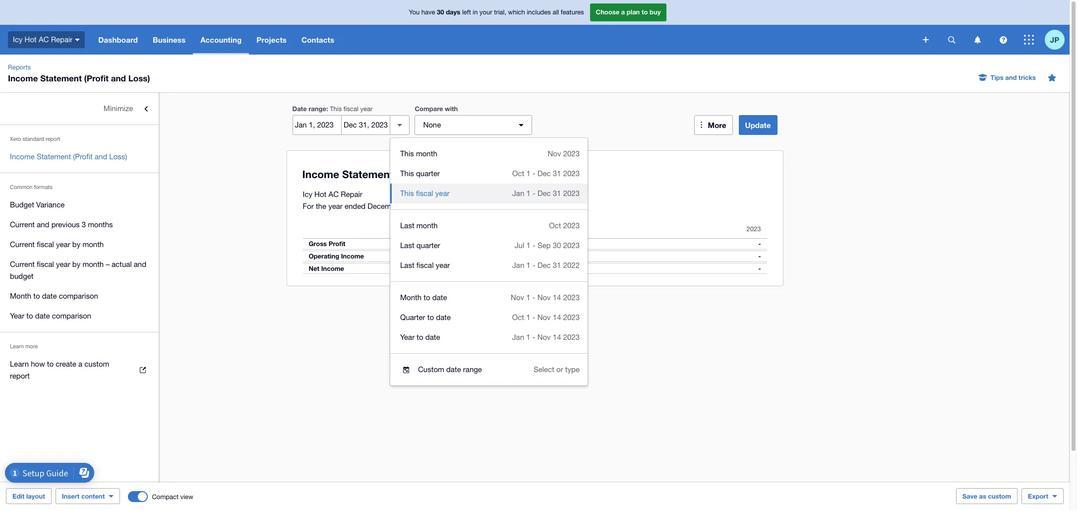 Task type: describe. For each thing, give the bounding box(es) containing it.
svg image inside icy hot ac repair popup button
[[75, 39, 80, 41]]

to for month to date
[[424, 293, 430, 302]]

variance
[[36, 200, 65, 209]]

0 vertical spatial a
[[622, 8, 625, 16]]

quarter for last quarter
[[417, 241, 441, 250]]

income for operating income
[[341, 252, 364, 260]]

budget
[[10, 272, 34, 280]]

common
[[10, 184, 32, 190]]

1 for jan 1 - nov 14 2023
[[526, 333, 531, 341]]

save as custom
[[963, 492, 1012, 500]]

dashboard
[[98, 35, 138, 44]]

save
[[963, 492, 978, 500]]

repair for icy hot ac repair for the year ended december 31, 2023
[[341, 190, 363, 198]]

common formats
[[10, 184, 53, 190]]

month for month to date comparison
[[10, 292, 31, 300]]

current fiscal year by month – actual and budget
[[10, 260, 146, 280]]

year for year to date comparison
[[10, 312, 24, 320]]

date
[[292, 105, 307, 113]]

icy hot ac repair for the year ended december 31, 2023
[[303, 190, 433, 210]]

range inside list box
[[463, 365, 482, 374]]

hot for icy hot ac repair for the year ended december 31, 2023
[[315, 190, 327, 198]]

quarter
[[400, 313, 425, 322]]

none
[[423, 121, 441, 129]]

–
[[106, 260, 110, 268]]

xero
[[10, 136, 21, 142]]

statement inside reports income statement (profit and loss)
[[40, 73, 82, 83]]

current for current fiscal year by month – actual and budget
[[10, 260, 35, 268]]

30 inside list box
[[553, 241, 561, 250]]

layout
[[26, 492, 45, 500]]

month to date comparison
[[10, 292, 98, 300]]

- for nov 1 - nov 14 2023
[[533, 293, 536, 302]]

1 for nov 1 - nov 14 2023
[[526, 293, 531, 302]]

1 horizontal spatial report
[[46, 136, 60, 142]]

sep
[[538, 241, 551, 250]]

1 for oct 1 - dec 31 2023
[[527, 169, 531, 178]]

with
[[445, 105, 458, 113]]

(profit inside reports income statement (profit and loss)
[[84, 73, 109, 83]]

december
[[368, 202, 402, 210]]

oct 1 - nov 14 2023
[[512, 313, 580, 322]]

ac for icy hot ac repair
[[39, 35, 49, 44]]

minimize
[[104, 104, 133, 113]]

2023 inside "report output" element
[[747, 225, 761, 233]]

a inside learn how to create a custom report
[[78, 360, 82, 368]]

more
[[25, 343, 38, 349]]

select
[[534, 365, 555, 374]]

month to date
[[400, 293, 447, 302]]

dashboard link
[[91, 25, 145, 55]]

all
[[553, 9, 559, 16]]

for
[[303, 202, 314, 210]]

custom date range
[[418, 365, 482, 374]]

trial,
[[494, 9, 507, 16]]

net income
[[309, 264, 344, 272]]

includes
[[527, 9, 551, 16]]

income statement (profit and loss)
[[10, 152, 127, 161]]

month to date comparison link
[[0, 286, 159, 306]]

to for year to date comparison
[[26, 312, 33, 320]]

learn how to create a custom report link
[[0, 354, 159, 386]]

jp
[[1051, 35, 1060, 44]]

jan for jan 1 - nov 14 2023
[[512, 333, 524, 341]]

month up this quarter
[[416, 149, 437, 158]]

left
[[462, 9, 471, 16]]

month inside current fiscal year by month – actual and budget
[[83, 260, 104, 268]]

year for year to date
[[400, 333, 415, 341]]

list of convenience dates image
[[390, 115, 410, 135]]

income statement (profit and loss) link
[[0, 147, 159, 167]]

buy
[[650, 8, 661, 16]]

current fiscal year by month link
[[0, 235, 159, 255]]

- for jan 1 - dec 31 2023
[[533, 189, 536, 197]]

select or type
[[534, 365, 580, 374]]

compact
[[152, 493, 179, 500]]

3
[[82, 220, 86, 229]]

jul 1 - sep 30 2023
[[515, 241, 580, 250]]

date for month to date
[[433, 293, 447, 302]]

content
[[81, 492, 105, 500]]

oct for oct 1 - nov 14 2023
[[512, 313, 524, 322]]

income for net income
[[321, 264, 344, 272]]

have
[[422, 9, 435, 16]]

custom
[[418, 365, 444, 374]]

last for last quarter
[[400, 241, 415, 250]]

14 for jan 1 - nov 14 2023
[[553, 333, 561, 341]]

month for month to date
[[400, 293, 422, 302]]

this fiscal year
[[400, 189, 450, 197]]

compact view
[[152, 493, 193, 500]]

your
[[480, 9, 492, 16]]

year inside icy hot ac repair for the year ended december 31, 2023
[[329, 202, 343, 210]]

icy for icy hot ac repair for the year ended december 31, 2023
[[303, 190, 313, 198]]

last fiscal year
[[400, 261, 450, 269]]

fiscal for current fiscal year by month – actual and budget
[[37, 260, 54, 268]]

xero standard report
[[10, 136, 60, 142]]

previous
[[51, 220, 80, 229]]

more button
[[694, 115, 733, 135]]

- for oct 1 - nov 14 2023
[[533, 313, 536, 322]]

report inside learn how to create a custom report
[[10, 372, 30, 380]]

1 vertical spatial statement
[[37, 152, 71, 161]]

features
[[561, 9, 584, 16]]

30 inside banner
[[437, 8, 444, 16]]

months
[[88, 220, 113, 229]]

date range : this fiscal year
[[292, 105, 373, 113]]

last month
[[400, 221, 438, 230]]

date right custom
[[447, 365, 461, 374]]

navigation inside banner
[[91, 25, 916, 55]]

business
[[153, 35, 186, 44]]

update button
[[739, 115, 778, 135]]

jan for jan 1 - dec 31 2023
[[513, 189, 525, 197]]

export
[[1029, 492, 1049, 500]]

31 for jan 1 - dec 31 2022
[[553, 261, 561, 269]]

days
[[446, 8, 461, 16]]

this for this month
[[400, 149, 414, 158]]

this for this quarter
[[400, 169, 414, 178]]

icy for icy hot ac repair
[[13, 35, 23, 44]]

oct 2023
[[549, 221, 580, 230]]

31,
[[404, 202, 415, 210]]

1 for jan 1 - dec 31 2022
[[527, 261, 531, 269]]

nov 2023
[[548, 149, 580, 158]]

learn for learn more
[[10, 343, 24, 349]]

and inside current fiscal year by month – actual and budget
[[134, 260, 146, 268]]

fiscal for last fiscal year
[[417, 261, 434, 269]]

to left buy
[[642, 8, 648, 16]]

1 for oct 1 - nov 14 2023
[[526, 313, 531, 322]]

accounting button
[[193, 25, 249, 55]]

to for month to date comparison
[[33, 292, 40, 300]]

month up last quarter
[[417, 221, 438, 230]]

year for last fiscal year
[[436, 261, 450, 269]]

date for quarter to date
[[436, 313, 451, 322]]

comparison for year to date comparison
[[52, 312, 91, 320]]

type
[[566, 365, 580, 374]]

operating
[[309, 252, 339, 260]]

tips
[[991, 73, 1004, 81]]

report output element
[[303, 220, 767, 274]]

last quarter
[[400, 241, 441, 250]]

operating income
[[309, 252, 364, 260]]

- for jul 1 - sep 30 2023
[[533, 241, 536, 250]]

the
[[316, 202, 326, 210]]

compare
[[415, 105, 443, 113]]

fiscal inside date range : this fiscal year
[[344, 105, 359, 113]]

oct for oct 1 - dec 31 2023
[[513, 169, 525, 178]]

Select end date field
[[342, 116, 390, 134]]

year inside date range : this fiscal year
[[360, 105, 373, 113]]

year to date comparison
[[10, 312, 91, 320]]

insert content
[[62, 492, 105, 500]]

jan for jan 1 - dec 31 2022
[[513, 261, 525, 269]]

quarter to date
[[400, 313, 451, 322]]



Task type: locate. For each thing, give the bounding box(es) containing it.
31 down oct 1 - dec 31 2023
[[553, 189, 561, 197]]

14 up oct 1 - nov 14 2023
[[553, 293, 561, 302]]

Select start date field
[[293, 116, 341, 134]]

minimize button
[[0, 99, 159, 119]]

ac up profit
[[329, 190, 339, 198]]

2 dec from the top
[[538, 189, 551, 197]]

0 vertical spatial year
[[10, 312, 24, 320]]

projects
[[257, 35, 287, 44]]

-
[[533, 169, 536, 178], [533, 189, 536, 197], [759, 240, 761, 248], [533, 241, 536, 250], [759, 252, 761, 260], [533, 261, 536, 269], [759, 264, 761, 272], [533, 293, 536, 302], [533, 313, 536, 322], [533, 333, 536, 341]]

in
[[473, 9, 478, 16]]

current and previous 3 months link
[[0, 215, 159, 235]]

comparison down month to date comparison link
[[52, 312, 91, 320]]

1 14 from the top
[[553, 293, 561, 302]]

choose a plan to buy
[[596, 8, 661, 16]]

icy up for
[[303, 190, 313, 198]]

choose
[[596, 8, 620, 16]]

dec down sep
[[538, 261, 551, 269]]

accounting
[[201, 35, 242, 44]]

1 horizontal spatial year
[[400, 333, 415, 341]]

0 horizontal spatial loss)
[[109, 152, 127, 161]]

date for year to date comparison
[[35, 312, 50, 320]]

year for this fiscal year
[[436, 189, 450, 197]]

loss) inside reports income statement (profit and loss)
[[128, 73, 150, 83]]

range up "select start date" field
[[309, 105, 326, 113]]

icy up reports
[[13, 35, 23, 44]]

month down budget
[[10, 292, 31, 300]]

navigation containing dashboard
[[91, 25, 916, 55]]

- for oct 1 - dec 31 2023
[[533, 169, 536, 178]]

jan down oct 1 - nov 14 2023
[[512, 333, 524, 341]]

projects button
[[249, 25, 294, 55]]

1 vertical spatial jan
[[513, 261, 525, 269]]

statement up minimize button
[[40, 73, 82, 83]]

reports link
[[4, 63, 35, 72]]

2 1 from the top
[[527, 189, 531, 197]]

to down quarter to date
[[417, 333, 424, 341]]

learn left the 'more'
[[10, 343, 24, 349]]

2 vertical spatial 14
[[553, 333, 561, 341]]

current for current and previous 3 months
[[10, 220, 35, 229]]

0 horizontal spatial range
[[309, 105, 326, 113]]

- for jan 1 - nov 14 2023
[[533, 333, 536, 341]]

1 dec from the top
[[538, 169, 551, 178]]

jan down 'jul'
[[513, 261, 525, 269]]

create
[[56, 360, 76, 368]]

ac
[[39, 35, 49, 44], [329, 190, 339, 198]]

1 down report title "field"
[[527, 189, 531, 197]]

0 vertical spatial custom
[[84, 360, 109, 368]]

comparison inside year to date comparison link
[[52, 312, 91, 320]]

2023
[[563, 149, 580, 158], [563, 169, 580, 178], [563, 189, 580, 197], [417, 202, 433, 210], [563, 221, 580, 230], [747, 225, 761, 233], [563, 241, 580, 250], [563, 293, 580, 302], [563, 313, 580, 322], [563, 333, 580, 341]]

nov for nov
[[538, 293, 551, 302]]

3 31 from the top
[[553, 261, 561, 269]]

31 for jan 1 - dec 31 2023
[[553, 189, 561, 197]]

repair for icy hot ac repair
[[51, 35, 73, 44]]

1 vertical spatial hot
[[315, 190, 327, 198]]

year inside list box
[[400, 333, 415, 341]]

custom
[[84, 360, 109, 368], [989, 492, 1012, 500]]

current fiscal year by month – actual and budget link
[[0, 255, 159, 286]]

1 horizontal spatial custom
[[989, 492, 1012, 500]]

date down quarter to date
[[426, 333, 440, 341]]

comparison up year to date comparison link
[[59, 292, 98, 300]]

to for quarter to date
[[428, 313, 434, 322]]

to for year to date
[[417, 333, 424, 341]]

1 horizontal spatial month
[[400, 293, 422, 302]]

year down this quarter
[[436, 189, 450, 197]]

0 vertical spatial (profit
[[84, 73, 109, 83]]

1 horizontal spatial range
[[463, 365, 482, 374]]

reports
[[8, 64, 31, 71]]

month left –
[[83, 260, 104, 268]]

nov for jan
[[538, 333, 551, 341]]

remove from favorites image
[[1042, 67, 1062, 87]]

0 vertical spatial jan
[[513, 189, 525, 197]]

1 31 from the top
[[553, 169, 561, 178]]

ac for icy hot ac repair for the year ended december 31, 2023
[[329, 190, 339, 198]]

tricks
[[1019, 73, 1036, 81]]

jul
[[515, 241, 525, 250]]

current inside current fiscal year by month – actual and budget
[[10, 260, 35, 268]]

budget variance link
[[0, 195, 159, 215]]

this
[[330, 105, 342, 113], [400, 149, 414, 158], [400, 169, 414, 178], [400, 189, 414, 197]]

edit layout button
[[6, 488, 51, 504]]

loss) down minimize
[[109, 152, 127, 161]]

learn for learn how to create a custom report
[[10, 360, 29, 368]]

year up learn more
[[10, 312, 24, 320]]

0 vertical spatial icy
[[13, 35, 23, 44]]

0 horizontal spatial 30
[[437, 8, 444, 16]]

jan 1 - nov 14 2023
[[512, 333, 580, 341]]

contacts
[[302, 35, 335, 44]]

year for current fiscal year by month – actual and budget
[[56, 260, 70, 268]]

quarter up this fiscal year
[[416, 169, 440, 178]]

dec for jan 1 - dec 31 2023
[[538, 189, 551, 197]]

hot
[[25, 35, 37, 44], [315, 190, 327, 198]]

jan down report title "field"
[[513, 189, 525, 197]]

hot inside popup button
[[25, 35, 37, 44]]

compare with
[[415, 105, 458, 113]]

last down 31,
[[400, 221, 415, 230]]

date up quarter to date
[[433, 293, 447, 302]]

0 vertical spatial 31
[[553, 169, 561, 178]]

0 horizontal spatial report
[[10, 372, 30, 380]]

1 vertical spatial current
[[10, 240, 35, 249]]

income for reports income statement (profit and loss)
[[8, 73, 38, 83]]

which
[[508, 9, 525, 16]]

0 vertical spatial range
[[309, 105, 326, 113]]

2022
[[563, 261, 580, 269]]

0 horizontal spatial a
[[78, 360, 82, 368]]

dec down oct 1 - dec 31 2023
[[538, 189, 551, 197]]

this for this fiscal year
[[400, 189, 414, 197]]

quarter up last fiscal year
[[417, 241, 441, 250]]

repair up reports income statement (profit and loss)
[[51, 35, 73, 44]]

31 left 2022
[[553, 261, 561, 269]]

1 1 from the top
[[527, 169, 531, 178]]

quarter
[[416, 169, 440, 178], [417, 241, 441, 250]]

icy hot ac repair button
[[0, 25, 91, 55]]

3 current from the top
[[10, 260, 35, 268]]

0 horizontal spatial ac
[[39, 35, 49, 44]]

1 down nov 1 - nov 14 2023
[[526, 313, 531, 322]]

to inside learn how to create a custom report
[[47, 360, 54, 368]]

date up year to date comparison
[[42, 292, 57, 300]]

current
[[10, 220, 35, 229], [10, 240, 35, 249], [10, 260, 35, 268]]

custom right create
[[84, 360, 109, 368]]

0 horizontal spatial hot
[[25, 35, 37, 44]]

jan 1 - dec 31 2023
[[513, 189, 580, 197]]

0 horizontal spatial repair
[[51, 35, 73, 44]]

to
[[642, 8, 648, 16], [33, 292, 40, 300], [424, 293, 430, 302], [26, 312, 33, 320], [428, 313, 434, 322], [417, 333, 424, 341], [47, 360, 54, 368]]

net
[[309, 264, 320, 272]]

fiscal down this quarter
[[416, 189, 433, 197]]

1 vertical spatial ac
[[329, 190, 339, 198]]

2 vertical spatial 31
[[553, 261, 561, 269]]

oct up the jul 1 - sep 30 2023 at the top of the page
[[549, 221, 561, 230]]

fiscal down last quarter
[[417, 261, 434, 269]]

fiscal down current and previous 3 months
[[37, 240, 54, 249]]

30 right sep
[[553, 241, 561, 250]]

a right create
[[78, 360, 82, 368]]

last down last month
[[400, 241, 415, 250]]

year down the quarter
[[400, 333, 415, 341]]

2023 inside icy hot ac repair for the year ended december 31, 2023
[[417, 202, 433, 210]]

custom inside button
[[989, 492, 1012, 500]]

6 1 from the top
[[526, 313, 531, 322]]

insert content button
[[55, 488, 120, 504]]

:
[[326, 105, 328, 113]]

learn
[[10, 343, 24, 349], [10, 360, 29, 368]]

1 horizontal spatial 30
[[553, 241, 561, 250]]

2 14 from the top
[[553, 313, 561, 322]]

1 vertical spatial loss)
[[109, 152, 127, 161]]

year down last quarter
[[436, 261, 450, 269]]

to up the 'more'
[[26, 312, 33, 320]]

this quarter
[[400, 169, 440, 178]]

icy inside icy hot ac repair for the year ended december 31, 2023
[[303, 190, 313, 198]]

2 last from the top
[[400, 241, 415, 250]]

1 last from the top
[[400, 221, 415, 230]]

0 vertical spatial 30
[[437, 8, 444, 16]]

a left plan
[[622, 8, 625, 16]]

year down current fiscal year by month at the top left of the page
[[56, 260, 70, 268]]

hot up the
[[315, 190, 327, 198]]

tips and tricks
[[991, 73, 1036, 81]]

3 1 from the top
[[527, 241, 531, 250]]

income down operating income
[[321, 264, 344, 272]]

1 current from the top
[[10, 220, 35, 229]]

date down month to date comparison
[[35, 312, 50, 320]]

0 vertical spatial dec
[[538, 169, 551, 178]]

fiscal up select end date field
[[344, 105, 359, 113]]

oct up jan 1 - dec 31 2023
[[513, 169, 525, 178]]

dec for oct 1 - dec 31 2023
[[538, 169, 551, 178]]

navigation
[[91, 25, 916, 55]]

jp button
[[1045, 25, 1070, 55]]

fiscal for current fiscal year by month
[[37, 240, 54, 249]]

loss) up minimize
[[128, 73, 150, 83]]

repair inside icy hot ac repair for the year ended december 31, 2023
[[341, 190, 363, 198]]

last for last month
[[400, 221, 415, 230]]

comparison for month to date comparison
[[59, 292, 98, 300]]

date for month to date comparison
[[42, 292, 57, 300]]

date down month to date
[[436, 313, 451, 322]]

0 horizontal spatial icy
[[13, 35, 23, 44]]

1 vertical spatial 31
[[553, 189, 561, 197]]

1 vertical spatial dec
[[538, 189, 551, 197]]

- for jan 1 - dec 31 2022
[[533, 261, 536, 269]]

edit
[[12, 492, 24, 500]]

1 horizontal spatial loss)
[[128, 73, 150, 83]]

icy inside popup button
[[13, 35, 23, 44]]

report right standard
[[46, 136, 60, 142]]

0 vertical spatial current
[[10, 220, 35, 229]]

actual
[[112, 260, 132, 268]]

0 vertical spatial last
[[400, 221, 415, 230]]

2 vertical spatial current
[[10, 260, 35, 268]]

30 right have
[[437, 8, 444, 16]]

0 horizontal spatial month
[[10, 292, 31, 300]]

year down current and previous 3 months
[[56, 240, 70, 249]]

dec for jan 1 - dec 31 2022
[[538, 261, 551, 269]]

oct down nov 1 - nov 14 2023
[[512, 313, 524, 322]]

this down this month
[[400, 169, 414, 178]]

hot for icy hot ac repair
[[25, 35, 37, 44]]

1 by from the top
[[72, 240, 80, 249]]

1 vertical spatial oct
[[549, 221, 561, 230]]

7 1 from the top
[[526, 333, 531, 341]]

0 vertical spatial loss)
[[128, 73, 150, 83]]

to right the quarter
[[428, 313, 434, 322]]

2 learn from the top
[[10, 360, 29, 368]]

icy
[[13, 35, 23, 44], [303, 190, 313, 198]]

1 horizontal spatial ac
[[329, 190, 339, 198]]

and inside button
[[1006, 73, 1017, 81]]

0 vertical spatial hot
[[25, 35, 37, 44]]

3 last from the top
[[400, 261, 415, 269]]

(profit up minimize button
[[84, 73, 109, 83]]

custom inside learn how to create a custom report
[[84, 360, 109, 368]]

group containing this month
[[390, 138, 588, 386]]

1 vertical spatial comparison
[[52, 312, 91, 320]]

1 vertical spatial 14
[[553, 313, 561, 322]]

1 vertical spatial quarter
[[417, 241, 441, 250]]

plan
[[627, 8, 640, 16]]

2 31 from the top
[[553, 189, 561, 197]]

learn down learn more
[[10, 360, 29, 368]]

1 vertical spatial report
[[10, 372, 30, 380]]

14 up jan 1 - nov 14 2023
[[553, 313, 561, 322]]

2 vertical spatial last
[[400, 261, 415, 269]]

report
[[46, 136, 60, 142], [10, 372, 30, 380]]

1 horizontal spatial repair
[[341, 190, 363, 198]]

year inside current fiscal year by month – actual and budget
[[56, 260, 70, 268]]

to up quarter to date
[[424, 293, 430, 302]]

(profit
[[84, 73, 109, 83], [73, 152, 93, 161]]

0 vertical spatial repair
[[51, 35, 73, 44]]

0 vertical spatial ac
[[39, 35, 49, 44]]

group
[[390, 138, 588, 386]]

current fiscal year by month
[[10, 240, 104, 249]]

3 dec from the top
[[538, 261, 551, 269]]

31 down nov 2023
[[553, 169, 561, 178]]

by for current fiscal year by month – actual and budget
[[72, 260, 80, 268]]

nov
[[548, 149, 561, 158], [511, 293, 524, 302], [538, 293, 551, 302], [538, 313, 551, 322], [538, 333, 551, 341]]

this inside date range : this fiscal year
[[330, 105, 342, 113]]

month inside list box
[[400, 293, 422, 302]]

ac up reports income statement (profit and loss)
[[39, 35, 49, 44]]

standard
[[23, 136, 44, 142]]

report down learn more
[[10, 372, 30, 380]]

export button
[[1022, 488, 1064, 504]]

by
[[72, 240, 80, 249], [72, 260, 80, 268]]

1 vertical spatial (profit
[[73, 152, 93, 161]]

2 vertical spatial jan
[[512, 333, 524, 341]]

14 down oct 1 - nov 14 2023
[[553, 333, 561, 341]]

1 vertical spatial learn
[[10, 360, 29, 368]]

view
[[180, 493, 193, 500]]

0 vertical spatial oct
[[513, 169, 525, 178]]

year to date
[[400, 333, 440, 341]]

last for last fiscal year
[[400, 261, 415, 269]]

1 horizontal spatial icy
[[303, 190, 313, 198]]

2 vertical spatial oct
[[512, 313, 524, 322]]

statement down xero standard report
[[37, 152, 71, 161]]

1 vertical spatial repair
[[341, 190, 363, 198]]

date for year to date
[[426, 333, 440, 341]]

banner containing jp
[[0, 0, 1070, 55]]

custom right as
[[989, 492, 1012, 500]]

range
[[309, 105, 326, 113], [463, 365, 482, 374]]

dec
[[538, 169, 551, 178], [538, 189, 551, 197], [538, 261, 551, 269]]

year right the
[[329, 202, 343, 210]]

list box
[[390, 138, 588, 386]]

income inside income statement (profit and loss) link
[[10, 152, 35, 161]]

repair up ended
[[341, 190, 363, 198]]

14 for nov 1 - nov 14 2023
[[553, 293, 561, 302]]

1 vertical spatial a
[[78, 360, 82, 368]]

learn inside learn how to create a custom report
[[10, 360, 29, 368]]

0 vertical spatial by
[[72, 240, 80, 249]]

0 vertical spatial report
[[46, 136, 60, 142]]

comparison inside month to date comparison link
[[59, 292, 98, 300]]

0 vertical spatial statement
[[40, 73, 82, 83]]

hot up reports
[[25, 35, 37, 44]]

update
[[745, 121, 771, 129]]

5 1 from the top
[[526, 293, 531, 302]]

last down last quarter
[[400, 261, 415, 269]]

1 up jan 1 - dec 31 2023
[[527, 169, 531, 178]]

by down current fiscal year by month link
[[72, 260, 80, 268]]

1 vertical spatial range
[[463, 365, 482, 374]]

1 up oct 1 - nov 14 2023
[[526, 293, 531, 302]]

fiscal down current fiscal year by month at the top left of the page
[[37, 260, 54, 268]]

svg image
[[1025, 35, 1034, 45], [948, 36, 956, 43], [975, 36, 981, 43], [1000, 36, 1007, 43], [923, 37, 929, 43], [75, 39, 80, 41]]

to up year to date comparison
[[33, 292, 40, 300]]

income down reports link
[[8, 73, 38, 83]]

budget
[[10, 200, 34, 209]]

contacts button
[[294, 25, 342, 55]]

14 for oct 1 - nov 14 2023
[[553, 313, 561, 322]]

by inside current fiscal year by month – actual and budget
[[72, 260, 80, 268]]

by for current fiscal year by month
[[72, 240, 80, 249]]

oct 1 - dec 31 2023
[[513, 169, 580, 178]]

income down xero
[[10, 152, 35, 161]]

you
[[409, 9, 420, 16]]

3 14 from the top
[[553, 333, 561, 341]]

1 vertical spatial icy
[[303, 190, 313, 198]]

profit
[[329, 240, 346, 248]]

nov for oct
[[538, 313, 551, 322]]

icy hot ac repair
[[13, 35, 73, 44]]

0 horizontal spatial custom
[[84, 360, 109, 368]]

this up this quarter
[[400, 149, 414, 158]]

month down months
[[83, 240, 104, 249]]

0 vertical spatial learn
[[10, 343, 24, 349]]

nov 1 - nov 14 2023
[[511, 293, 580, 302]]

fiscal inside current fiscal year by month – actual and budget
[[37, 260, 54, 268]]

fiscal for this fiscal year
[[416, 189, 433, 197]]

you have 30 days left in your trial, which includes all features
[[409, 8, 584, 16]]

1 vertical spatial 30
[[553, 241, 561, 250]]

1 for jan 1 - dec 31 2023
[[527, 189, 531, 197]]

to right how
[[47, 360, 54, 368]]

1 vertical spatial custom
[[989, 492, 1012, 500]]

year for current fiscal year by month
[[56, 240, 70, 249]]

income down profit
[[341, 252, 364, 260]]

by down current and previous 3 months link
[[72, 240, 80, 249]]

1 horizontal spatial hot
[[315, 190, 327, 198]]

2 by from the top
[[72, 260, 80, 268]]

edit layout
[[12, 492, 45, 500]]

this up 31,
[[400, 189, 414, 197]]

1 for jul 1 - sep 30 2023
[[527, 241, 531, 250]]

0 vertical spatial comparison
[[59, 292, 98, 300]]

1 learn from the top
[[10, 343, 24, 349]]

repair inside popup button
[[51, 35, 73, 44]]

this right :
[[330, 105, 342, 113]]

learn how to create a custom report
[[10, 360, 109, 380]]

oct for oct 2023
[[549, 221, 561, 230]]

1 down oct 1 - nov 14 2023
[[526, 333, 531, 341]]

ac inside icy hot ac repair for the year ended december 31, 2023
[[329, 190, 339, 198]]

1 right 'jul'
[[527, 241, 531, 250]]

current for current fiscal year by month
[[10, 240, 35, 249]]

year up select end date field
[[360, 105, 373, 113]]

hot inside icy hot ac repair for the year ended december 31, 2023
[[315, 190, 327, 198]]

list box containing this month
[[390, 138, 588, 386]]

1 vertical spatial year
[[400, 333, 415, 341]]

year inside current fiscal year by month link
[[56, 240, 70, 249]]

(profit down minimize button
[[73, 152, 93, 161]]

31 for oct 1 - dec 31 2023
[[553, 169, 561, 178]]

4 1 from the top
[[527, 261, 531, 269]]

range right custom
[[463, 365, 482, 374]]

quarter for this quarter
[[416, 169, 440, 178]]

1 down the jul 1 - sep 30 2023 at the top of the page
[[527, 261, 531, 269]]

income inside reports income statement (profit and loss)
[[8, 73, 38, 83]]

month up the quarter
[[400, 293, 422, 302]]

0 vertical spatial 14
[[553, 293, 561, 302]]

1 vertical spatial by
[[72, 260, 80, 268]]

ended
[[345, 202, 366, 210]]

1 vertical spatial last
[[400, 241, 415, 250]]

or
[[557, 365, 563, 374]]

income
[[8, 73, 38, 83], [10, 152, 35, 161], [341, 252, 364, 260], [321, 264, 344, 272]]

2 vertical spatial dec
[[538, 261, 551, 269]]

business button
[[145, 25, 193, 55]]

and inside reports income statement (profit and loss)
[[111, 73, 126, 83]]

0 vertical spatial quarter
[[416, 169, 440, 178]]

1 horizontal spatial a
[[622, 8, 625, 16]]

Report title field
[[300, 163, 763, 186]]

1
[[527, 169, 531, 178], [527, 189, 531, 197], [527, 241, 531, 250], [527, 261, 531, 269], [526, 293, 531, 302], [526, 313, 531, 322], [526, 333, 531, 341]]

0 horizontal spatial year
[[10, 312, 24, 320]]

a
[[622, 8, 625, 16], [78, 360, 82, 368]]

dec up jan 1 - dec 31 2023
[[538, 169, 551, 178]]

ac inside popup button
[[39, 35, 49, 44]]

banner
[[0, 0, 1070, 55]]

2 current from the top
[[10, 240, 35, 249]]



Task type: vqa. For each thing, say whether or not it's contained in the screenshot.


